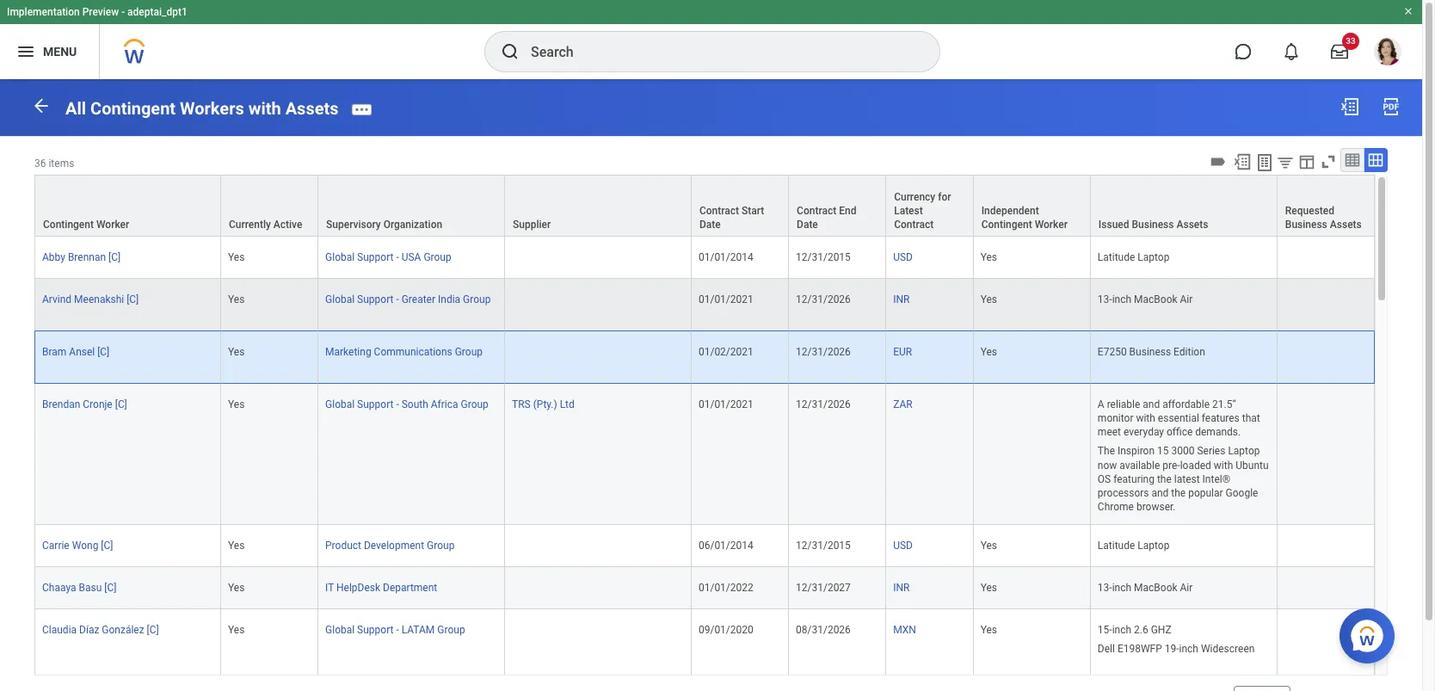 Task type: describe. For each thing, give the bounding box(es) containing it.
usd for 01/01/2014
[[893, 251, 913, 263]]

basu
[[79, 582, 102, 594]]

series
[[1197, 445, 1226, 457]]

macbook for 12/31/2026
[[1134, 293, 1178, 305]]

- for usa
[[396, 251, 399, 263]]

items selected list for mxn
[[1098, 620, 1270, 670]]

e198wfp
[[1118, 643, 1162, 655]]

essential
[[1158, 412, 1200, 425]]

supervisory organization
[[326, 218, 442, 230]]

brennan
[[68, 251, 106, 263]]

- for adeptai_dpt1
[[121, 6, 125, 18]]

now
[[1098, 459, 1117, 471]]

affordable
[[1163, 399, 1210, 411]]

01/01/2022
[[699, 582, 754, 594]]

monitor
[[1098, 412, 1134, 425]]

it helpdesk department
[[325, 582, 437, 594]]

the inspiron 15 3000 series laptop now available pre-loaded with ubuntu os featuring the latest intel® processors and the popular google chrome browser.
[[1098, 445, 1269, 513]]

inr for 12/31/2026
[[893, 293, 910, 305]]

click to view/edit grid preferences image
[[1298, 152, 1317, 171]]

arvind meenakshi [c]
[[42, 293, 139, 305]]

currently
[[229, 218, 271, 230]]

carrie
[[42, 539, 69, 551]]

close environment banner image
[[1404, 6, 1414, 16]]

global support - south africa group
[[325, 399, 489, 411]]

implementation
[[7, 6, 80, 18]]

15-inch 2.6 ghz element
[[1098, 620, 1172, 636]]

assets for requested business assets
[[1330, 218, 1362, 230]]

support for south
[[357, 399, 394, 411]]

row containing bram ansel [c]
[[34, 331, 1375, 384]]

items
[[49, 157, 74, 169]]

contract inside currency for latest contract
[[894, 218, 934, 230]]

inch left widescreen
[[1179, 643, 1199, 655]]

all contingent workers with assets link
[[65, 98, 339, 119]]

items selected list for zar
[[1098, 395, 1270, 514]]

usa
[[402, 251, 421, 263]]

contract for contract end date
[[797, 205, 837, 217]]

business for issued
[[1132, 218, 1174, 230]]

36 items
[[34, 157, 74, 169]]

support for latam
[[357, 624, 394, 636]]

[c] for bram ansel [c]
[[97, 346, 110, 358]]

[c] for brendan cronje [c]
[[115, 399, 127, 411]]

latitude laptop element for 01/01/2014
[[1098, 248, 1170, 263]]

row containing carrie wong [c]
[[34, 525, 1375, 567]]

assets for issued business assets
[[1177, 218, 1209, 230]]

a reliable and affordable 21.5" monitor with essential features that meet everyday office demands.
[[1098, 399, 1261, 438]]

díaz
[[79, 624, 99, 636]]

arvind
[[42, 293, 72, 305]]

currently active button
[[221, 175, 318, 236]]

with inside the inspiron 15 3000 series laptop now available pre-loaded with ubuntu os featuring the latest intel® processors and the popular google chrome browser.
[[1214, 459, 1233, 471]]

all contingent workers with assets main content
[[0, 79, 1423, 691]]

previous page image
[[31, 95, 52, 116]]

abby
[[42, 251, 65, 263]]

implementation preview -   adeptai_dpt1
[[7, 6, 187, 18]]

development
[[364, 539, 424, 551]]

row containing abby brennan [c]
[[34, 236, 1375, 279]]

end
[[839, 205, 857, 217]]

the inspiron 15 3000 series laptop now available pre-loaded with ubuntu os featuring the latest intel® processors and the popular google chrome browser. element
[[1098, 442, 1269, 513]]

33 button
[[1321, 33, 1360, 71]]

inr for 12/31/2027
[[893, 582, 910, 594]]

contract end date button
[[789, 175, 886, 236]]

chaaya basu [c] link
[[42, 578, 116, 594]]

issued business assets button
[[1091, 175, 1277, 236]]

trs
[[512, 399, 531, 411]]

loaded
[[1180, 459, 1212, 471]]

department
[[383, 582, 437, 594]]

0 horizontal spatial assets
[[285, 98, 339, 119]]

dell e198wfp 19-inch widescreen element
[[1098, 639, 1255, 655]]

support for greater
[[357, 293, 394, 305]]

inspiron
[[1118, 445, 1155, 457]]

cronje
[[83, 399, 113, 411]]

requested business assets
[[1286, 205, 1362, 230]]

available
[[1120, 459, 1160, 471]]

13- for 12/31/2027
[[1098, 582, 1112, 594]]

contract for contract start date
[[700, 205, 739, 217]]

for
[[938, 191, 951, 203]]

global support - usa group link
[[325, 248, 452, 263]]

all contingent workers with assets
[[65, 98, 339, 119]]

africa
[[431, 399, 458, 411]]

laptop for 06/01/2014
[[1138, 539, 1170, 551]]

13-inch macbook air for 12/31/2027
[[1098, 582, 1193, 594]]

macbook for 12/31/2027
[[1134, 582, 1178, 594]]

abby brennan [c] link
[[42, 248, 121, 263]]

justify image
[[15, 41, 36, 62]]

ghz
[[1151, 624, 1172, 636]]

inr link for 12/31/2026
[[893, 290, 910, 305]]

- for latam
[[396, 624, 399, 636]]

supervisory
[[326, 218, 381, 230]]

contingent for all
[[90, 98, 176, 119]]

carrie wong [c] link
[[42, 536, 113, 551]]

contract start date button
[[692, 175, 788, 236]]

adeptai_dpt1
[[127, 6, 187, 18]]

contingent worker button
[[35, 175, 220, 236]]

0 vertical spatial with
[[248, 98, 281, 119]]

that
[[1242, 412, 1261, 425]]

and inside the inspiron 15 3000 series laptop now available pre-loaded with ubuntu os featuring the latest intel® processors and the popular google chrome browser.
[[1152, 487, 1169, 499]]

pagination element
[[1301, 675, 1388, 691]]

latest
[[894, 205, 923, 217]]

demands.
[[1196, 426, 1241, 438]]

it helpdesk department link
[[325, 578, 437, 594]]

toolbar inside all contingent workers with assets main content
[[1207, 148, 1388, 175]]

row containing chaaya basu [c]
[[34, 567, 1375, 609]]

contingent for independent
[[982, 218, 1032, 230]]

organization
[[384, 218, 442, 230]]

usd for 06/01/2014
[[893, 539, 913, 551]]

12/31/2026 for inr
[[796, 293, 851, 305]]

latam
[[402, 624, 435, 636]]

currency
[[894, 191, 936, 203]]

global support - latam group
[[325, 624, 465, 636]]

13-inch macbook air element for 12/31/2027
[[1098, 578, 1193, 594]]

[c] for arvind meenakshi [c]
[[127, 293, 139, 305]]

latitude for 01/01/2014
[[1098, 251, 1135, 263]]

supervisory organization column header
[[318, 175, 505, 236]]

usd link for 06/01/2014
[[893, 536, 913, 551]]

issued business assets
[[1099, 218, 1209, 230]]

wong
[[72, 539, 98, 551]]

contract start date
[[700, 205, 764, 230]]

inch up e7250
[[1112, 293, 1132, 305]]

fullscreen image
[[1319, 152, 1338, 171]]

worker inside independent contingent worker
[[1035, 218, 1068, 230]]

widescreen
[[1201, 643, 1255, 655]]

13-inch macbook air for 12/31/2026
[[1098, 293, 1193, 305]]

e7250 business edition element
[[1098, 343, 1206, 358]]

12/31/2026 for eur
[[796, 346, 851, 358]]

01/01/2021 for inr
[[699, 293, 754, 305]]

supervisory organization button
[[318, 175, 504, 236]]

greater
[[402, 293, 436, 305]]

latitude laptop for 06/01/2014
[[1098, 539, 1170, 551]]

15-inch 2.6 ghz
[[1098, 624, 1172, 636]]

15-
[[1098, 624, 1112, 636]]

laptop for 01/01/2014
[[1138, 251, 1170, 263]]

01/02/2021
[[699, 346, 754, 358]]

laptop inside the inspiron 15 3000 series laptop now available pre-loaded with ubuntu os featuring the latest intel® processors and the popular google chrome browser.
[[1228, 445, 1260, 457]]

row containing brendan cronje [c]
[[34, 384, 1375, 525]]

36
[[34, 157, 46, 169]]



Task type: locate. For each thing, give the bounding box(es) containing it.
2 01/01/2021 from the top
[[699, 399, 754, 411]]

and inside a reliable and affordable 21.5" monitor with essential features that meet everyday office demands.
[[1143, 399, 1160, 411]]

group right africa
[[461, 399, 489, 411]]

1 usd from the top
[[893, 251, 913, 263]]

the down latest
[[1172, 487, 1186, 499]]

latitude laptop for 01/01/2014
[[1098, 251, 1170, 263]]

13-
[[1098, 293, 1112, 305], [1098, 582, 1112, 594]]

1 vertical spatial and
[[1152, 487, 1169, 499]]

2 vertical spatial laptop
[[1138, 539, 1170, 551]]

13-inch macbook air element up "e7250 business edition" element
[[1098, 290, 1193, 305]]

2 inr link from the top
[[893, 578, 910, 594]]

2 horizontal spatial contract
[[894, 218, 934, 230]]

2 vertical spatial with
[[1214, 459, 1233, 471]]

menu banner
[[0, 0, 1423, 79]]

eur link
[[893, 343, 912, 358]]

laptop down the issued business assets
[[1138, 251, 1170, 263]]

1 vertical spatial laptop
[[1228, 445, 1260, 457]]

13- for 12/31/2026
[[1098, 293, 1112, 305]]

support for usa
[[357, 251, 394, 263]]

start
[[742, 205, 764, 217]]

features
[[1202, 412, 1240, 425]]

1 usd link from the top
[[893, 248, 913, 263]]

1 horizontal spatial contract
[[797, 205, 837, 217]]

0 vertical spatial 01/01/2021
[[699, 293, 754, 305]]

supplier button
[[505, 175, 691, 236]]

business down requested
[[1286, 218, 1328, 230]]

global for global support - latam group
[[325, 624, 355, 636]]

row containing currency for latest contract
[[34, 175, 1375, 236]]

inr
[[893, 293, 910, 305], [893, 582, 910, 594]]

search image
[[500, 41, 521, 62]]

the
[[1098, 445, 1115, 457]]

1 vertical spatial air
[[1180, 582, 1193, 594]]

usd link up the mxn link
[[893, 536, 913, 551]]

06/01/2014
[[699, 539, 754, 551]]

12/31/2026 down contract end date
[[796, 293, 851, 305]]

0 vertical spatial usd link
[[893, 248, 913, 263]]

1 row from the top
[[34, 175, 1375, 236]]

[c] right meenakshi
[[127, 293, 139, 305]]

chrome
[[1098, 501, 1134, 513]]

global down supervisory
[[325, 251, 355, 263]]

group inside global support - greater india group link
[[463, 293, 491, 305]]

12/31/2026 left zar
[[796, 399, 851, 411]]

meet
[[1098, 426, 1121, 438]]

bram ansel [c]
[[42, 346, 110, 358]]

3 row from the top
[[34, 279, 1375, 331]]

abby brennan [c]
[[42, 251, 121, 263]]

a reliable and affordable 21.5" monitor with essential features that meet everyday office demands. element
[[1098, 395, 1261, 438]]

12/31/2026 for zar
[[796, 399, 851, 411]]

12/31/2015
[[796, 251, 851, 263], [796, 539, 851, 551]]

1 13-inch macbook air from the top
[[1098, 293, 1193, 305]]

export to excel image
[[1340, 96, 1361, 117]]

profile logan mcneil image
[[1374, 38, 1402, 69]]

1 vertical spatial inr
[[893, 582, 910, 594]]

popular
[[1189, 487, 1223, 499]]

assets inside requested business assets
[[1330, 218, 1362, 230]]

1 latitude from the top
[[1098, 251, 1135, 263]]

0 vertical spatial 13-inch macbook air
[[1098, 293, 1193, 305]]

0 vertical spatial macbook
[[1134, 293, 1178, 305]]

Search Workday  search field
[[531, 33, 904, 71]]

0 vertical spatial inr link
[[893, 290, 910, 305]]

latitude laptop down issued
[[1098, 251, 1170, 263]]

trs (pty.) ltd
[[512, 399, 575, 411]]

1 12/31/2015 from the top
[[796, 251, 851, 263]]

0 horizontal spatial contract
[[700, 205, 739, 217]]

2 13-inch macbook air from the top
[[1098, 582, 1193, 594]]

1 vertical spatial 01/01/2021
[[699, 399, 754, 411]]

[c] right 'brennan'
[[108, 251, 121, 263]]

1 horizontal spatial assets
[[1177, 218, 1209, 230]]

[c] for abby brennan [c]
[[108, 251, 121, 263]]

supplier
[[513, 218, 551, 230]]

1 items selected list from the top
[[1098, 395, 1270, 514]]

date for contract start date
[[700, 218, 721, 230]]

01/01/2014
[[699, 251, 754, 263]]

1 inr from the top
[[893, 293, 910, 305]]

1 latitude laptop from the top
[[1098, 251, 1170, 263]]

product development group
[[325, 539, 455, 551]]

and right reliable
[[1143, 399, 1160, 411]]

ubuntu
[[1236, 459, 1269, 471]]

items selected list
[[1098, 395, 1270, 514], [1098, 620, 1270, 670]]

latitude laptop element down issued
[[1098, 248, 1170, 263]]

0 vertical spatial items selected list
[[1098, 395, 1270, 514]]

0 vertical spatial latitude
[[1098, 251, 1135, 263]]

latitude
[[1098, 251, 1135, 263], [1098, 539, 1135, 551]]

export to worksheets image
[[1255, 152, 1275, 173]]

date right the 'contract start date' popup button
[[797, 218, 818, 230]]

3 global from the top
[[325, 399, 355, 411]]

worker
[[96, 218, 129, 230], [1035, 218, 1068, 230]]

communications
[[374, 346, 452, 358]]

1 date from the left
[[700, 218, 721, 230]]

09/01/2020
[[699, 624, 754, 636]]

and up browser.
[[1152, 487, 1169, 499]]

macbook up ghz
[[1134, 582, 1178, 594]]

0 vertical spatial usd
[[893, 251, 913, 263]]

support left greater
[[357, 293, 394, 305]]

group inside global support - south africa group link
[[461, 399, 489, 411]]

0 horizontal spatial date
[[700, 218, 721, 230]]

0 vertical spatial laptop
[[1138, 251, 1170, 263]]

independent contingent worker button
[[974, 175, 1090, 236]]

13-inch macbook air element for 12/31/2026
[[1098, 290, 1193, 305]]

brendan
[[42, 399, 80, 411]]

contingent worker
[[43, 218, 129, 230]]

3 support from the top
[[357, 399, 394, 411]]

export to excel image
[[1233, 152, 1252, 171]]

13-inch macbook air element
[[1098, 290, 1193, 305], [1098, 578, 1193, 594]]

4 support from the top
[[357, 624, 394, 636]]

items selected list containing a reliable and affordable 21.5" monitor with essential features that meet everyday office demands.
[[1098, 395, 1270, 514]]

inch left "2.6"
[[1112, 624, 1132, 636]]

business right e7250
[[1130, 346, 1171, 358]]

0 horizontal spatial worker
[[96, 218, 129, 230]]

2 date from the left
[[797, 218, 818, 230]]

1 vertical spatial latitude
[[1098, 539, 1135, 551]]

office
[[1167, 426, 1193, 438]]

contingent
[[90, 98, 176, 119], [43, 218, 94, 230], [982, 218, 1032, 230]]

2 row from the top
[[34, 236, 1375, 279]]

air up dell e198wfp 19-inch widescreen element
[[1180, 582, 1193, 594]]

- left the south
[[396, 399, 399, 411]]

1 vertical spatial items selected list
[[1098, 620, 1270, 670]]

3 12/31/2026 from the top
[[796, 399, 851, 411]]

4 row from the top
[[34, 331, 1375, 384]]

with up the intel®
[[1214, 459, 1233, 471]]

1 12/31/2026 from the top
[[796, 293, 851, 305]]

currently active
[[229, 218, 302, 230]]

2 13- from the top
[[1098, 582, 1112, 594]]

- left latam
[[396, 624, 399, 636]]

os
[[1098, 473, 1111, 485]]

01/01/2021 for zar
[[699, 399, 754, 411]]

air for 12/31/2027
[[1180, 582, 1193, 594]]

[c] for carrie wong [c]
[[101, 539, 113, 551]]

1 horizontal spatial with
[[1136, 412, 1156, 425]]

group right latam
[[437, 624, 465, 636]]

assets inside popup button
[[1177, 218, 1209, 230]]

inr up eur link
[[893, 293, 910, 305]]

13- up 15-
[[1098, 582, 1112, 594]]

contract inside contract end date
[[797, 205, 837, 217]]

global for global support - greater india group
[[325, 293, 355, 305]]

contract end date
[[797, 205, 857, 230]]

with inside a reliable and affordable 21.5" monitor with essential features that meet everyday office demands.
[[1136, 412, 1156, 425]]

arvind meenakshi [c] link
[[42, 290, 139, 305]]

13-inch macbook air up "e7250 business edition" element
[[1098, 293, 1193, 305]]

global for global support - usa group
[[325, 251, 355, 263]]

contingent down independent at the top right of page
[[982, 218, 1032, 230]]

e7250
[[1098, 346, 1127, 358]]

view printable version (pdf) image
[[1381, 96, 1402, 117]]

1 latitude laptop element from the top
[[1098, 248, 1170, 263]]

2 support from the top
[[357, 293, 394, 305]]

support down supervisory organization
[[357, 251, 394, 263]]

processors
[[1098, 487, 1149, 499]]

- for south
[[396, 399, 399, 411]]

1 vertical spatial macbook
[[1134, 582, 1178, 594]]

meenakshi
[[74, 293, 124, 305]]

bram
[[42, 346, 67, 358]]

browser.
[[1137, 501, 1176, 513]]

1 vertical spatial usd
[[893, 539, 913, 551]]

latitude laptop
[[1098, 251, 1170, 263], [1098, 539, 1170, 551]]

menu button
[[0, 24, 99, 79]]

1 13- from the top
[[1098, 293, 1112, 305]]

latitude laptop element down chrome
[[1098, 536, 1170, 551]]

0 vertical spatial 12/31/2026
[[796, 293, 851, 305]]

0 vertical spatial inr
[[893, 293, 910, 305]]

global for global support - south africa group
[[325, 399, 355, 411]]

global down it
[[325, 624, 355, 636]]

-
[[121, 6, 125, 18], [396, 251, 399, 263], [396, 293, 399, 305], [396, 399, 399, 411], [396, 624, 399, 636]]

01/01/2021 down 01/02/2021
[[699, 399, 754, 411]]

with right workers
[[248, 98, 281, 119]]

1 vertical spatial 13-
[[1098, 582, 1112, 594]]

global support - greater india group link
[[325, 290, 491, 305]]

- inside menu banner
[[121, 6, 125, 18]]

1 vertical spatial 13-inch macbook air
[[1098, 582, 1193, 594]]

1 vertical spatial 12/31/2026
[[796, 346, 851, 358]]

claudia díaz gonzález [c] link
[[42, 620, 159, 636]]

19-
[[1165, 643, 1179, 655]]

group inside global support - usa group link
[[424, 251, 452, 263]]

1 vertical spatial usd link
[[893, 536, 913, 551]]

[c] right ansel
[[97, 346, 110, 358]]

reliable
[[1107, 399, 1141, 411]]

date inside contract end date
[[797, 218, 818, 230]]

tag image
[[1209, 152, 1228, 171]]

global support - usa group
[[325, 251, 452, 263]]

cell
[[505, 236, 692, 279], [1278, 236, 1375, 279], [505, 279, 692, 331], [1278, 279, 1375, 331], [974, 384, 1091, 525], [1278, 384, 1375, 525], [505, 525, 692, 567], [1278, 525, 1375, 567], [505, 567, 692, 609], [1278, 567, 1375, 609], [505, 609, 692, 681]]

- left usa
[[396, 251, 399, 263]]

2 worker from the left
[[1035, 218, 1068, 230]]

macbook up "e7250 business edition" element
[[1134, 293, 1178, 305]]

support down it helpdesk department
[[357, 624, 394, 636]]

date up 01/01/2014
[[700, 218, 721, 230]]

1 vertical spatial with
[[1136, 412, 1156, 425]]

inr link up the mxn link
[[893, 578, 910, 594]]

currency for latest contract
[[894, 191, 951, 230]]

12/31/2015 up '12/31/2027'
[[796, 539, 851, 551]]

1 worker from the left
[[96, 218, 129, 230]]

business inside popup button
[[1132, 218, 1174, 230]]

latitude laptop element for 06/01/2014
[[1098, 536, 1170, 551]]

group right development on the left bottom of page
[[427, 539, 455, 551]]

[c] right basu
[[104, 582, 116, 594]]

usd up the mxn link
[[893, 539, 913, 551]]

1 vertical spatial the
[[1172, 487, 1186, 499]]

0 vertical spatial and
[[1143, 399, 1160, 411]]

requested
[[1286, 205, 1335, 217]]

row containing claudia díaz gonzález [c]
[[34, 609, 1375, 681]]

group right communications
[[455, 346, 483, 358]]

2 12/31/2015 from the top
[[796, 539, 851, 551]]

4 global from the top
[[325, 624, 355, 636]]

brendan cronje [c]
[[42, 399, 127, 411]]

2 global from the top
[[325, 293, 355, 305]]

5 row from the top
[[34, 384, 1375, 525]]

air for 12/31/2026
[[1180, 293, 1193, 305]]

inr link for 12/31/2027
[[893, 578, 910, 594]]

- left greater
[[396, 293, 399, 305]]

latitude down chrome
[[1098, 539, 1135, 551]]

2 horizontal spatial with
[[1214, 459, 1233, 471]]

1 horizontal spatial worker
[[1035, 218, 1068, 230]]

marketing communications group
[[325, 346, 483, 358]]

1 vertical spatial latitude laptop element
[[1098, 536, 1170, 551]]

group inside the marketing communications group link
[[455, 346, 483, 358]]

business for requested
[[1286, 218, 1328, 230]]

latitude down issued
[[1098, 251, 1135, 263]]

global support - greater india group
[[325, 293, 491, 305]]

expand table image
[[1367, 151, 1385, 168]]

15
[[1158, 445, 1169, 457]]

intel®
[[1203, 473, 1231, 485]]

contract inside contract start date
[[700, 205, 739, 217]]

12/31/2026 left eur
[[796, 346, 851, 358]]

worker up 'brennan'
[[96, 218, 129, 230]]

contract down latest
[[894, 218, 934, 230]]

business inside requested business assets
[[1286, 218, 1328, 230]]

contract left the start
[[700, 205, 739, 217]]

1 inr link from the top
[[893, 290, 910, 305]]

business right issued
[[1132, 218, 1174, 230]]

[c] right cronje
[[115, 399, 127, 411]]

2 items selected list from the top
[[1098, 620, 1270, 670]]

08/31/2026
[[796, 624, 851, 636]]

2 horizontal spatial assets
[[1330, 218, 1362, 230]]

table image
[[1344, 151, 1361, 168]]

1 13-inch macbook air element from the top
[[1098, 290, 1193, 305]]

air up edition
[[1180, 293, 1193, 305]]

2 latitude from the top
[[1098, 539, 1135, 551]]

ansel
[[69, 346, 95, 358]]

12/31/2015 down contract end date
[[796, 251, 851, 263]]

group right india at the left top of page
[[463, 293, 491, 305]]

zar
[[893, 399, 913, 411]]

product
[[325, 539, 361, 551]]

8 row from the top
[[34, 609, 1375, 681]]

[c] right wong
[[101, 539, 113, 551]]

inch up 15-inch 2.6 ghz element
[[1112, 582, 1132, 594]]

inr up the mxn link
[[893, 582, 910, 594]]

date inside contract start date
[[700, 218, 721, 230]]

select to filter grid data image
[[1276, 153, 1295, 171]]

1 support from the top
[[357, 251, 394, 263]]

[c] right gonzález
[[147, 624, 159, 636]]

- for greater
[[396, 293, 399, 305]]

global
[[325, 251, 355, 263], [325, 293, 355, 305], [325, 399, 355, 411], [325, 624, 355, 636]]

inr link up eur link
[[893, 290, 910, 305]]

active
[[273, 218, 302, 230]]

1 01/01/2021 from the top
[[699, 293, 754, 305]]

pre-
[[1163, 459, 1180, 471]]

usd down latest
[[893, 251, 913, 263]]

business for e7250
[[1130, 346, 1171, 358]]

1 vertical spatial latitude laptop
[[1098, 539, 1170, 551]]

usd link down latest
[[893, 248, 913, 263]]

trs (pty.) ltd link
[[512, 395, 575, 411]]

contingent right the all
[[90, 98, 176, 119]]

0 vertical spatial 13-
[[1098, 293, 1112, 305]]

support left the south
[[357, 399, 394, 411]]

2 inr from the top
[[893, 582, 910, 594]]

assets
[[285, 98, 339, 119], [1177, 218, 1209, 230], [1330, 218, 1362, 230]]

air
[[1180, 293, 1193, 305], [1180, 582, 1193, 594]]

row containing arvind meenakshi [c]
[[34, 279, 1375, 331]]

contingent up the abby brennan [c] link at top
[[43, 218, 94, 230]]

business
[[1132, 218, 1174, 230], [1286, 218, 1328, 230], [1130, 346, 1171, 358]]

1 global from the top
[[325, 251, 355, 263]]

inbox large image
[[1331, 43, 1349, 60]]

chaaya basu [c]
[[42, 582, 116, 594]]

0 vertical spatial 12/31/2015
[[796, 251, 851, 263]]

01/01/2021
[[699, 293, 754, 305], [699, 399, 754, 411]]

row
[[34, 175, 1375, 236], [34, 236, 1375, 279], [34, 279, 1375, 331], [34, 331, 1375, 384], [34, 384, 1375, 525], [34, 525, 1375, 567], [34, 567, 1375, 609], [34, 609, 1375, 681]]

global down marketing on the left of page
[[325, 399, 355, 411]]

1 vertical spatial 13-inch macbook air element
[[1098, 578, 1193, 594]]

1 air from the top
[[1180, 293, 1193, 305]]

13-inch macbook air up 15-inch 2.6 ghz element
[[1098, 582, 1193, 594]]

12/31/2026
[[796, 293, 851, 305], [796, 346, 851, 358], [796, 399, 851, 411]]

menu
[[43, 44, 77, 58]]

- right preview
[[121, 6, 125, 18]]

0 vertical spatial the
[[1157, 473, 1172, 485]]

laptop down browser.
[[1138, 539, 1170, 551]]

2 macbook from the top
[[1134, 582, 1178, 594]]

2 usd from the top
[[893, 539, 913, 551]]

with up everyday
[[1136, 412, 1156, 425]]

latitude for 06/01/2014
[[1098, 539, 1135, 551]]

13-inch macbook air element up 15-inch 2.6 ghz element
[[1098, 578, 1193, 594]]

group inside "product development group" link
[[427, 539, 455, 551]]

0 vertical spatial latitude laptop
[[1098, 251, 1170, 263]]

6 row from the top
[[34, 525, 1375, 567]]

independent contingent worker
[[982, 205, 1068, 230]]

13- up e7250
[[1098, 293, 1112, 305]]

latitude laptop element
[[1098, 248, 1170, 263], [1098, 536, 1170, 551]]

latitude laptop down chrome
[[1098, 539, 1170, 551]]

group right usa
[[424, 251, 452, 263]]

edition
[[1174, 346, 1206, 358]]

2 air from the top
[[1180, 582, 1193, 594]]

helpdesk
[[337, 582, 380, 594]]

gonzález
[[102, 624, 144, 636]]

2 latitude laptop element from the top
[[1098, 536, 1170, 551]]

the down the pre-
[[1157, 473, 1172, 485]]

0 horizontal spatial with
[[248, 98, 281, 119]]

dell e198wfp 19-inch widescreen
[[1098, 643, 1255, 655]]

contingent inside independent contingent worker
[[982, 218, 1032, 230]]

01/01/2021 down 01/01/2014
[[699, 293, 754, 305]]

toolbar
[[1207, 148, 1388, 175]]

1 vertical spatial 12/31/2015
[[796, 539, 851, 551]]

all
[[65, 98, 86, 119]]

usd
[[893, 251, 913, 263], [893, 539, 913, 551]]

mxn
[[893, 624, 916, 636]]

laptop up "ubuntu"
[[1228, 445, 1260, 457]]

12/31/2015 for 01/01/2014
[[796, 251, 851, 263]]

with
[[248, 98, 281, 119], [1136, 412, 1156, 425], [1214, 459, 1233, 471]]

chaaya
[[42, 582, 76, 594]]

worker down independent at the top right of page
[[1035, 218, 1068, 230]]

currency for latest contract button
[[887, 175, 973, 236]]

group inside global support - latam group link
[[437, 624, 465, 636]]

0 vertical spatial air
[[1180, 293, 1193, 305]]

7 row from the top
[[34, 567, 1375, 609]]

0 vertical spatial latitude laptop element
[[1098, 248, 1170, 263]]

notifications large image
[[1283, 43, 1300, 60]]

1 horizontal spatial date
[[797, 218, 818, 230]]

2 usd link from the top
[[893, 536, 913, 551]]

south
[[402, 399, 428, 411]]

date for contract end date
[[797, 218, 818, 230]]

2 latitude laptop from the top
[[1098, 539, 1170, 551]]

items selected list containing 15-inch 2.6 ghz
[[1098, 620, 1270, 670]]

1 vertical spatial inr link
[[893, 578, 910, 594]]

global up marketing on the left of page
[[325, 293, 355, 305]]

2 13-inch macbook air element from the top
[[1098, 578, 1193, 594]]

12/31/2015 for 06/01/2014
[[796, 539, 851, 551]]

1 macbook from the top
[[1134, 293, 1178, 305]]

[c] for chaaya basu [c]
[[104, 582, 116, 594]]

0 vertical spatial 13-inch macbook air element
[[1098, 290, 1193, 305]]

2 12/31/2026 from the top
[[796, 346, 851, 358]]

33
[[1346, 36, 1356, 46]]

2 vertical spatial 12/31/2026
[[796, 399, 851, 411]]

usd link for 01/01/2014
[[893, 248, 913, 263]]

contract left end
[[797, 205, 837, 217]]



Task type: vqa. For each thing, say whether or not it's contained in the screenshot.
MENU
yes



